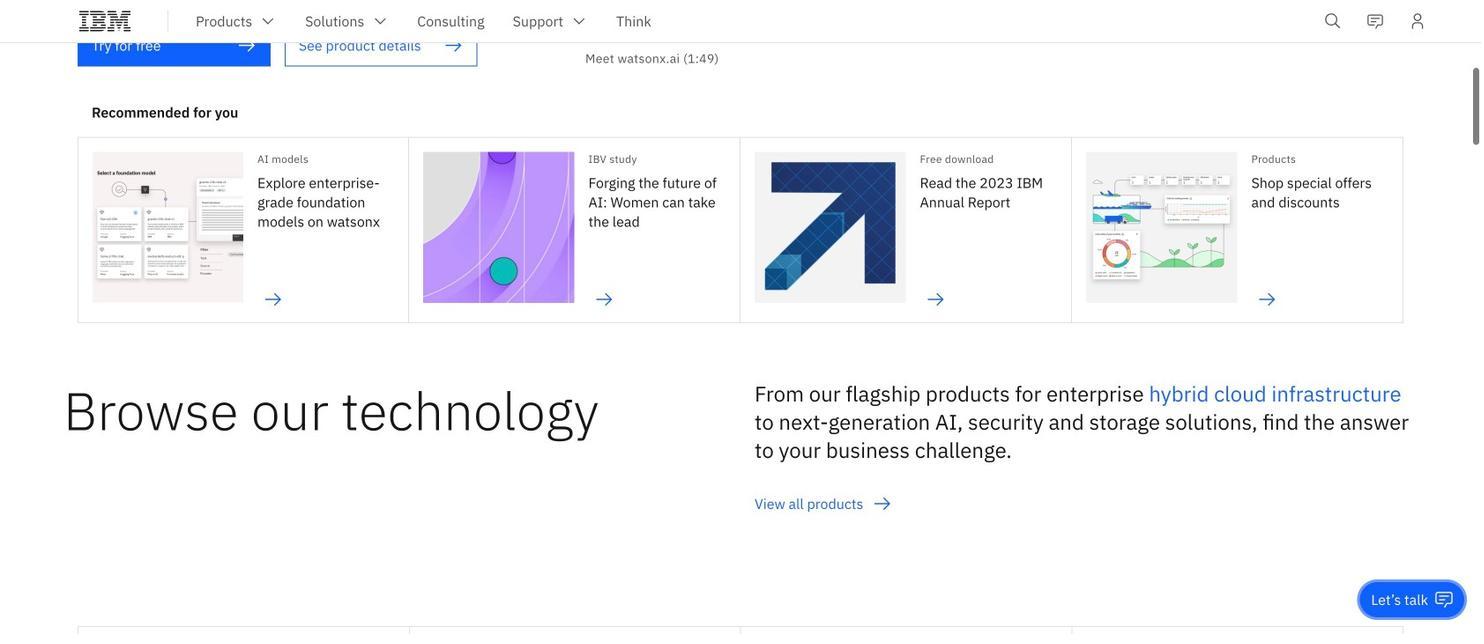 Task type: locate. For each thing, give the bounding box(es) containing it.
let's talk element
[[1371, 591, 1428, 610]]



